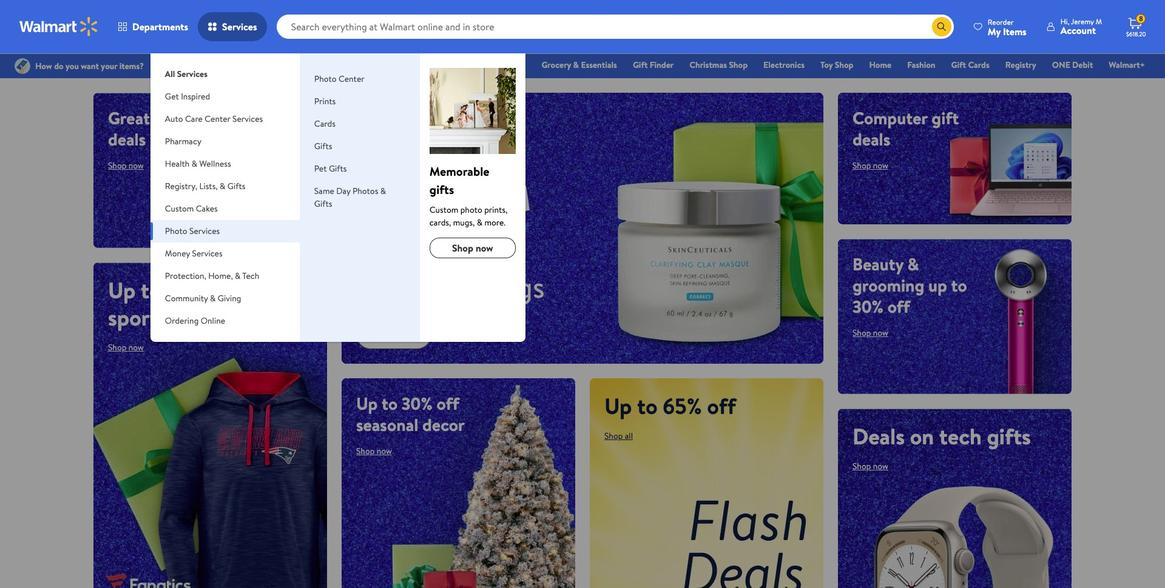 Task type: vqa. For each thing, say whether or not it's contained in the screenshot.
Sign
no



Task type: locate. For each thing, give the bounding box(es) containing it.
deals left 'grocery'
[[506, 59, 526, 71]]

walmart image
[[19, 17, 98, 36]]

up inside up to 30% off seasonal decor
[[356, 392, 378, 416]]

shop for up to 65% off
[[605, 430, 623, 442]]

gifts down memorable
[[430, 182, 454, 198]]

photo
[[461, 204, 483, 216]]

1 horizontal spatial gifts
[[988, 422, 1032, 452]]

lists,
[[199, 180, 218, 192]]

to
[[952, 274, 968, 297], [141, 276, 161, 306], [638, 391, 658, 422], [382, 392, 398, 416]]

services inside photo services dropdown button
[[189, 225, 220, 237]]

one debit link
[[1047, 58, 1099, 72]]

essentials
[[581, 59, 617, 71]]

1 horizontal spatial deals
[[853, 422, 905, 452]]

deals on tech gifts
[[853, 422, 1032, 452]]

off for up to 30% off seasonal decor
[[437, 392, 459, 416]]

gift right fashion link
[[952, 59, 967, 71]]

2 gift from the left
[[952, 59, 967, 71]]

1 horizontal spatial gift
[[952, 59, 967, 71]]

custom
[[165, 203, 194, 215], [430, 204, 459, 216]]

photo up 'money'
[[165, 225, 187, 237]]

savings
[[455, 267, 545, 308]]

0 horizontal spatial deals
[[108, 128, 146, 151]]

pharmacy button
[[150, 131, 300, 153]]

photo
[[314, 73, 337, 85], [165, 225, 187, 237]]

0 vertical spatial center
[[339, 73, 365, 85]]

deals for deals
[[506, 59, 526, 71]]

prints link
[[314, 95, 336, 107]]

0 horizontal spatial gifts
[[430, 182, 454, 198]]

& inside beauty & grooming up to 30% off
[[908, 252, 920, 276]]

all services
[[165, 68, 208, 80]]

custom up cards,
[[430, 204, 459, 216]]

auto
[[165, 113, 183, 125]]

custom down registry,
[[165, 203, 194, 215]]

1 horizontal spatial photo
[[314, 73, 337, 85]]

Walmart Site-Wide search field
[[277, 15, 954, 39]]

up for up to 30% off seasonal decor
[[356, 392, 378, 416]]

all for all new savings
[[356, 267, 390, 308]]

gift finder link
[[628, 58, 680, 72]]

all
[[625, 430, 633, 442]]

& left up
[[908, 252, 920, 276]]

1 horizontal spatial custom
[[430, 204, 459, 216]]

gifts down health & wellness 'dropdown button'
[[228, 180, 246, 192]]

shop now link for beauty & grooming up to 30% off
[[853, 327, 889, 339]]

now for up to 30% off seasonal decor
[[377, 445, 392, 458]]

photos
[[353, 185, 378, 197]]

0 horizontal spatial all
[[165, 68, 175, 80]]

shop now for up to 25% off sports-fan gear
[[108, 342, 144, 354]]

0 vertical spatial photo
[[314, 73, 337, 85]]

shop now link for up to 30% off seasonal decor
[[356, 445, 392, 458]]

hi,
[[1061, 16, 1070, 27]]

all services link
[[150, 53, 300, 86]]

0 horizontal spatial gift
[[633, 59, 648, 71]]

cards,
[[430, 217, 451, 229]]

& right photos
[[381, 185, 386, 197]]

same day photos & gifts link
[[314, 185, 386, 210]]

money services button
[[150, 243, 300, 265]]

1 horizontal spatial deals
[[853, 128, 891, 151]]

fashion
[[908, 59, 936, 71]]

shop for deals on tech gifts
[[853, 461, 872, 473]]

to inside up to 25% off sports-fan gear
[[141, 276, 161, 306]]

to left decor
[[382, 392, 398, 416]]

auto care center services
[[165, 113, 263, 125]]

ordering online
[[165, 315, 225, 327]]

up
[[108, 276, 136, 306], [605, 391, 632, 422], [356, 392, 378, 416]]

decor
[[423, 413, 465, 437]]

1 deals from the left
[[108, 128, 146, 151]]

photo center
[[314, 73, 365, 85]]

services down cakes
[[189, 225, 220, 237]]

shop now for all new savings
[[371, 327, 417, 343]]

to left 65%
[[638, 391, 658, 422]]

1 horizontal spatial up
[[356, 392, 378, 416]]

get
[[165, 90, 179, 103]]

to right up
[[952, 274, 968, 297]]

christmas shop link
[[684, 58, 754, 72]]

Search search field
[[277, 15, 954, 39]]

1 gift from the left
[[633, 59, 648, 71]]

deals left on
[[853, 422, 905, 452]]

prints,
[[485, 204, 508, 216]]

shop for all new savings
[[371, 327, 395, 343]]

off inside up to 30% off seasonal decor
[[437, 392, 459, 416]]

deals inside great home deals
[[108, 128, 146, 151]]

shop for computer gift deals
[[853, 160, 872, 172]]

to inside up to 30% off seasonal decor
[[382, 392, 398, 416]]

1 vertical spatial center
[[205, 113, 231, 125]]

to left 25%
[[141, 276, 161, 306]]

now for great home deals
[[129, 160, 144, 172]]

1 vertical spatial all
[[356, 267, 390, 308]]

health
[[165, 158, 190, 170]]

photo services button
[[150, 220, 300, 243]]

up inside up to 25% off sports-fan gear
[[108, 276, 136, 306]]

services up all services link
[[222, 20, 257, 33]]

registry, lists, & gifts
[[165, 180, 246, 192]]

shop for great home deals
[[108, 160, 127, 172]]

shop now link for great home deals
[[108, 160, 144, 172]]

shop now link for up to 25% off sports-fan gear
[[108, 342, 144, 354]]

& right lists,
[[220, 180, 225, 192]]

services inside all services link
[[177, 68, 208, 80]]

& right health
[[192, 158, 197, 170]]

photo up prints 'link'
[[314, 73, 337, 85]]

8 $618.20
[[1127, 13, 1147, 38]]

finder
[[650, 59, 674, 71]]

now for up to 25% off sports-fan gear
[[129, 342, 144, 354]]

services up the "protection, home, & tech"
[[192, 248, 223, 260]]

deals inside computer gift deals
[[853, 128, 891, 151]]

services up inspired
[[177, 68, 208, 80]]

0 vertical spatial all
[[165, 68, 175, 80]]

sports-
[[108, 303, 175, 333]]

cards down my
[[969, 59, 990, 71]]

community & giving button
[[150, 288, 300, 310]]

0 horizontal spatial center
[[205, 113, 231, 125]]

& left 'giving'
[[210, 293, 216, 305]]

beauty
[[853, 252, 904, 276]]

1 horizontal spatial all
[[356, 267, 390, 308]]

gifts inside same day photos & gifts
[[314, 198, 332, 210]]

gift left finder
[[633, 59, 648, 71]]

registry, lists, & gifts button
[[150, 175, 300, 198]]

on
[[911, 422, 935, 452]]

photo for photo services
[[165, 225, 187, 237]]

30%
[[853, 295, 884, 318], [402, 392, 433, 416]]

1 horizontal spatial 30%
[[853, 295, 884, 318]]

up to 25% off sports-fan gear
[[108, 276, 254, 333]]

money
[[165, 248, 190, 260]]

0 horizontal spatial 30%
[[402, 392, 433, 416]]

items
[[1004, 25, 1027, 38]]

photo center link
[[314, 73, 365, 85]]

1 vertical spatial cards
[[314, 118, 336, 130]]

0 horizontal spatial up
[[108, 276, 136, 306]]

2 deals from the left
[[853, 128, 891, 151]]

gifts down same
[[314, 198, 332, 210]]

prints
[[314, 95, 336, 107]]

photo services image
[[430, 68, 516, 154]]

shop now link for deals on tech gifts
[[853, 461, 889, 473]]

walmart+
[[1109, 59, 1146, 71]]

grocery & essentials link
[[536, 58, 623, 72]]

shop for up to 30% off seasonal decor
[[356, 445, 375, 458]]

inspired
[[181, 90, 210, 103]]

1 vertical spatial 30%
[[402, 392, 433, 416]]

off inside up to 25% off sports-fan gear
[[210, 276, 239, 306]]

one
[[1053, 59, 1071, 71]]

up to 65% off
[[605, 391, 737, 422]]

1 horizontal spatial center
[[339, 73, 365, 85]]

home,
[[208, 270, 233, 282]]

gift for gift cards
[[952, 59, 967, 71]]

2 horizontal spatial up
[[605, 391, 632, 422]]

gifts inside the memorable gifts custom photo prints, cards, mugs, & more.
[[430, 182, 454, 198]]

my
[[988, 25, 1001, 38]]

deals
[[108, 128, 146, 151], [853, 128, 891, 151]]

health & wellness
[[165, 158, 231, 170]]

photo inside photo services dropdown button
[[165, 225, 187, 237]]

custom cakes
[[165, 203, 218, 215]]

0 vertical spatial 30%
[[853, 295, 884, 318]]

gift
[[633, 59, 648, 71], [952, 59, 967, 71]]

gear
[[212, 303, 254, 333]]

gift inside gift finder link
[[633, 59, 648, 71]]

now for beauty & grooming up to 30% off
[[874, 327, 889, 339]]

services down get inspired dropdown button
[[233, 113, 263, 125]]

gift cards
[[952, 59, 990, 71]]

all left "new"
[[356, 267, 390, 308]]

pet gifts link
[[314, 163, 347, 175]]

1 vertical spatial photo
[[165, 225, 187, 237]]

off for up to 25% off sports-fan gear
[[210, 276, 239, 306]]

home
[[870, 59, 892, 71]]

get inspired button
[[150, 86, 300, 108]]

1 vertical spatial deals
[[853, 422, 905, 452]]

0 horizontal spatial custom
[[165, 203, 194, 215]]

pharmacy
[[165, 135, 202, 148]]

gifts right 'tech'
[[988, 422, 1032, 452]]

same
[[314, 185, 334, 197]]

shop now for up to 30% off seasonal decor
[[356, 445, 392, 458]]

0 vertical spatial deals
[[506, 59, 526, 71]]

now for computer gift deals
[[874, 160, 889, 172]]

30% inside beauty & grooming up to 30% off
[[853, 295, 884, 318]]

wellness
[[199, 158, 231, 170]]

off
[[210, 276, 239, 306], [888, 295, 911, 318], [708, 391, 737, 422], [437, 392, 459, 416]]

services inside money services dropdown button
[[192, 248, 223, 260]]

gifts down cards link
[[314, 140, 332, 152]]

deals
[[506, 59, 526, 71], [853, 422, 905, 452]]

up for up to 25% off sports-fan gear
[[108, 276, 136, 306]]

walmart+ link
[[1104, 58, 1151, 72]]

all
[[165, 68, 175, 80], [356, 267, 390, 308]]

0 horizontal spatial photo
[[165, 225, 187, 237]]

0 horizontal spatial deals
[[506, 59, 526, 71]]

gifts
[[314, 140, 332, 152], [329, 163, 347, 175], [228, 180, 246, 192], [314, 198, 332, 210]]

gift inside the gift cards link
[[952, 59, 967, 71]]

cards down prints
[[314, 118, 336, 130]]

deals inside deals link
[[506, 59, 526, 71]]

& down photo
[[477, 217, 483, 229]]

up
[[929, 274, 948, 297]]

all up 'get'
[[165, 68, 175, 80]]

0 vertical spatial gifts
[[430, 182, 454, 198]]

shop all
[[605, 430, 633, 442]]

all for all services
[[165, 68, 175, 80]]

&
[[573, 59, 579, 71], [192, 158, 197, 170], [220, 180, 225, 192], [381, 185, 386, 197], [477, 217, 483, 229], [908, 252, 920, 276], [235, 270, 241, 282], [210, 293, 216, 305]]

1 horizontal spatial cards
[[969, 59, 990, 71]]

services button
[[198, 12, 267, 41]]

0 horizontal spatial cards
[[314, 118, 336, 130]]



Task type: describe. For each thing, give the bounding box(es) containing it.
health & wellness button
[[150, 153, 300, 175]]

gift
[[932, 106, 959, 130]]

off for up to 65% off
[[708, 391, 737, 422]]

grocery & essentials
[[542, 59, 617, 71]]

shop now for deals on tech gifts
[[853, 461, 889, 473]]

to for up to 30% off seasonal decor
[[382, 392, 398, 416]]

search icon image
[[937, 22, 947, 32]]

custom inside dropdown button
[[165, 203, 194, 215]]

to for up to 25% off sports-fan gear
[[141, 276, 161, 306]]

custom cakes button
[[150, 198, 300, 220]]

cakes
[[196, 203, 218, 215]]

community
[[165, 293, 208, 305]]

community & giving
[[165, 293, 241, 305]]

65%
[[663, 391, 702, 422]]

8
[[1140, 13, 1144, 24]]

1 vertical spatial gifts
[[988, 422, 1032, 452]]

up for up to 65% off
[[605, 391, 632, 422]]

departments
[[132, 20, 188, 33]]

giving
[[218, 293, 241, 305]]

ordering
[[165, 315, 199, 327]]

25%
[[167, 276, 205, 306]]

fashion link
[[902, 58, 941, 72]]

grocery
[[542, 59, 571, 71]]

mugs,
[[453, 217, 475, 229]]

more.
[[485, 217, 506, 229]]

shop for beauty & grooming up to 30% off
[[853, 327, 872, 339]]

computer gift deals
[[853, 106, 959, 151]]

memorable gifts custom photo prints, cards, mugs, & more.
[[430, 163, 508, 229]]

toy
[[821, 59, 833, 71]]

services for all services
[[177, 68, 208, 80]]

deals for deals on tech gifts
[[853, 422, 905, 452]]

to for up to 65% off
[[638, 391, 658, 422]]

all new savings
[[356, 267, 545, 308]]

off inside beauty & grooming up to 30% off
[[888, 295, 911, 318]]

now for all new savings
[[398, 327, 417, 343]]

deals link
[[500, 58, 532, 72]]

electronics link
[[758, 58, 811, 72]]

gift cards link
[[946, 58, 996, 72]]

beauty & grooming up to 30% off
[[853, 252, 968, 318]]

gifts link
[[314, 140, 332, 152]]

30% inside up to 30% off seasonal decor
[[402, 392, 433, 416]]

photo for photo center
[[314, 73, 337, 85]]

home link
[[864, 58, 897, 72]]

shop for up to 25% off sports-fan gear
[[108, 342, 127, 354]]

christmas
[[690, 59, 727, 71]]

gifts inside registry, lists, & gifts dropdown button
[[228, 180, 246, 192]]

shop now for beauty & grooming up to 30% off
[[853, 327, 889, 339]]

cards link
[[314, 118, 336, 130]]

registry
[[1006, 59, 1037, 71]]

services for money services
[[192, 248, 223, 260]]

jeremy
[[1072, 16, 1095, 27]]

toy shop
[[821, 59, 854, 71]]

get inspired
[[165, 90, 210, 103]]

& inside same day photos & gifts
[[381, 185, 386, 197]]

great
[[108, 106, 150, 130]]

day
[[336, 185, 351, 197]]

services inside auto care center services dropdown button
[[233, 113, 263, 125]]

& left tech
[[235, 270, 241, 282]]

protection, home, & tech
[[165, 270, 259, 282]]

& inside the memorable gifts custom photo prints, cards, mugs, & more.
[[477, 217, 483, 229]]

toy shop link
[[815, 58, 859, 72]]

reorder my items
[[988, 17, 1027, 38]]

shop all link
[[605, 430, 633, 442]]

0 vertical spatial cards
[[969, 59, 990, 71]]

pet
[[314, 163, 327, 175]]

photo services
[[165, 225, 220, 237]]

gift finder
[[633, 59, 674, 71]]

services inside services dropdown button
[[222, 20, 257, 33]]

registry link
[[1000, 58, 1042, 72]]

ordering online button
[[150, 310, 300, 333]]

tech
[[242, 270, 259, 282]]

seasonal
[[356, 413, 419, 437]]

shop now link for all new savings
[[356, 320, 432, 349]]

online
[[201, 315, 225, 327]]

protection,
[[165, 270, 206, 282]]

home
[[154, 106, 195, 130]]

one debit
[[1053, 59, 1094, 71]]

registry,
[[165, 180, 197, 192]]

gift for gift finder
[[633, 59, 648, 71]]

shop now link for computer gift deals
[[853, 160, 889, 172]]

& inside 'dropdown button'
[[192, 158, 197, 170]]

memorable
[[430, 163, 490, 180]]

shop now for great home deals
[[108, 160, 144, 172]]

services for photo services
[[189, 225, 220, 237]]

same day photos & gifts
[[314, 185, 386, 210]]

& right 'grocery'
[[573, 59, 579, 71]]

money services
[[165, 248, 223, 260]]

up to 30% off seasonal decor
[[356, 392, 465, 437]]

debit
[[1073, 59, 1094, 71]]

great home deals
[[108, 106, 195, 151]]

to inside beauty & grooming up to 30% off
[[952, 274, 968, 297]]

grooming
[[853, 274, 925, 297]]

center inside dropdown button
[[205, 113, 231, 125]]

now for deals on tech gifts
[[874, 461, 889, 473]]

deals for up
[[108, 128, 146, 151]]

electronics
[[764, 59, 805, 71]]

protection, home, & tech button
[[150, 265, 300, 288]]

auto care center services button
[[150, 108, 300, 131]]

$618.20
[[1127, 30, 1147, 38]]

shop now for computer gift deals
[[853, 160, 889, 172]]

custom inside the memorable gifts custom photo prints, cards, mugs, & more.
[[430, 204, 459, 216]]

pet gifts
[[314, 163, 347, 175]]

gifts right 'pet'
[[329, 163, 347, 175]]

deals for beauty
[[853, 128, 891, 151]]



